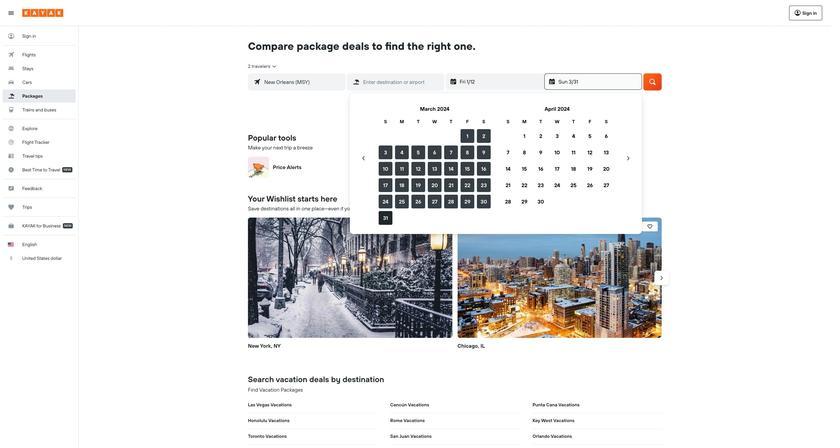 Task type: vqa. For each thing, say whether or not it's contained in the screenshot.
Forward icon
yes



Task type: describe. For each thing, give the bounding box(es) containing it.
united states (english) image
[[8, 243, 14, 247]]

End date field
[[558, 77, 642, 86]]

new york, ny element
[[248, 218, 453, 338]]

chicago, il element
[[458, 218, 662, 338]]

Start date field
[[459, 77, 544, 86]]

your wishlist starts here carousel region
[[246, 215, 669, 361]]

Destination input text field
[[360, 77, 444, 87]]

2 grid from the left
[[500, 101, 615, 226]]

navigation menu image
[[8, 10, 14, 16]]

end date calendar input element
[[358, 101, 635, 226]]

Origin input text field
[[261, 77, 345, 87]]



Task type: locate. For each thing, give the bounding box(es) containing it.
grid
[[378, 101, 492, 226], [500, 101, 615, 226]]

1 grid from the left
[[378, 101, 492, 226]]

forward image
[[659, 275, 666, 281]]

1 horizontal spatial grid
[[500, 101, 615, 226]]

0 horizontal spatial grid
[[378, 101, 492, 226]]

row
[[378, 118, 492, 125], [500, 118, 615, 125], [378, 128, 492, 144], [500, 128, 615, 144], [378, 144, 492, 161], [500, 144, 615, 161], [378, 161, 492, 177], [500, 161, 615, 177], [378, 177, 492, 193], [500, 177, 615, 193], [378, 193, 492, 210], [500, 193, 615, 210], [378, 210, 492, 226]]



